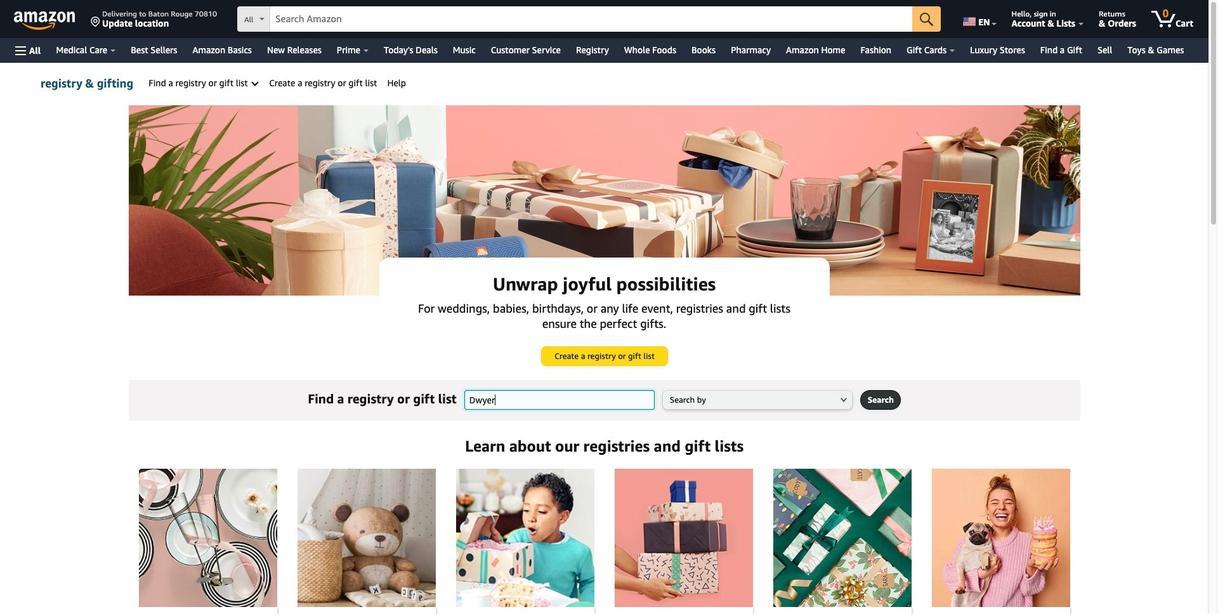 Task type: describe. For each thing, give the bounding box(es) containing it.
pet parent with dog and dessert image
[[932, 469, 1070, 607]]

navigation navigation
[[0, 0, 1219, 614]]

Search Amazon text field
[[270, 7, 913, 31]]

Search by name text field
[[464, 390, 655, 410]]

wrapped holiday gifts with name tags image
[[773, 469, 912, 607]]

custom gift boxes and confetti image
[[129, 105, 1081, 296]]



Task type: vqa. For each thing, say whether or not it's contained in the screenshot.
1st option from the bottom of the page
no



Task type: locate. For each thing, give the bounding box(es) containing it.
amazon image
[[14, 11, 76, 30]]

none search field inside navigation navigation
[[237, 6, 941, 33]]

None search field
[[237, 6, 941, 33]]

a child opening a birthday present image
[[456, 469, 594, 607]]

dropdown image
[[841, 397, 847, 402]]

a hand holding a stack of wraped gifts image
[[615, 469, 753, 607]]

None submit
[[913, 6, 941, 32], [861, 391, 901, 409], [913, 6, 941, 32], [861, 391, 901, 409]]

baby nursery with crib and teddy bear image
[[297, 469, 436, 607]]

a pair of champagne flutes on top of plates with ribbon image
[[139, 469, 277, 607]]



